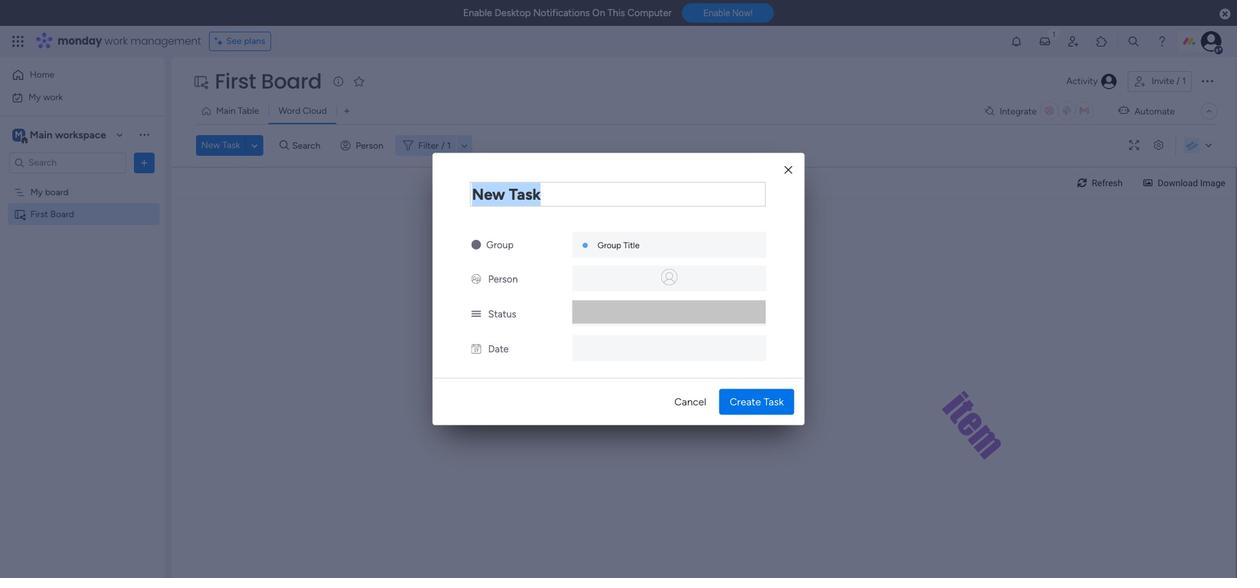 Task type: locate. For each thing, give the bounding box(es) containing it.
group
[[486, 239, 514, 251], [598, 240, 621, 250]]

0 horizontal spatial main
[[30, 128, 52, 141]]

1
[[1182, 76, 1186, 87], [447, 140, 451, 151]]

first
[[215, 67, 256, 96], [30, 209, 48, 220]]

person right "v2 multiple person column" image
[[488, 273, 518, 285]]

main workspace
[[30, 128, 106, 141]]

enable left now!
[[704, 8, 730, 18]]

word cloud
[[279, 105, 327, 116]]

automate
[[1135, 106, 1175, 117]]

select product image
[[12, 35, 25, 48]]

0 vertical spatial /
[[1177, 76, 1180, 87]]

0 horizontal spatial person
[[356, 140, 383, 151]]

dapulse date column image
[[471, 343, 481, 355]]

new task button
[[196, 135, 245, 156]]

group for group
[[486, 239, 514, 251]]

enable for enable now!
[[704, 8, 730, 18]]

0 horizontal spatial task
[[222, 140, 240, 151]]

list box containing my board
[[0, 179, 165, 400]]

/ right invite
[[1177, 76, 1180, 87]]

cancel button
[[664, 389, 717, 415]]

work right the monday
[[105, 34, 128, 49]]

main right workspace icon
[[30, 128, 52, 141]]

/ right filter at the left top
[[441, 140, 445, 151]]

invite members image
[[1067, 35, 1080, 48]]

/ for filter
[[441, 140, 445, 151]]

group right v2 sun image
[[486, 239, 514, 251]]

1 horizontal spatial /
[[1177, 76, 1180, 87]]

1 vertical spatial my
[[30, 187, 43, 198]]

work
[[105, 34, 128, 49], [43, 92, 63, 103]]

see plans button
[[209, 32, 271, 51]]

my inside 'button'
[[28, 92, 41, 103]]

enable now!
[[704, 8, 753, 18]]

0 horizontal spatial board
[[50, 209, 74, 220]]

first board
[[215, 67, 322, 96], [30, 209, 74, 220]]

integrate
[[1000, 106, 1037, 117]]

1 inside 'button'
[[1182, 76, 1186, 87]]

1 horizontal spatial enable
[[704, 8, 730, 18]]

main left table
[[216, 105, 236, 116]]

enable left desktop at the left of page
[[463, 7, 492, 19]]

word
[[279, 105, 301, 116]]

0 vertical spatial first
[[215, 67, 256, 96]]

1 right invite
[[1182, 76, 1186, 87]]

None field
[[470, 182, 766, 207]]

1 horizontal spatial board
[[261, 67, 322, 96]]

m
[[15, 129, 23, 140]]

shareable board image
[[14, 208, 26, 220]]

on
[[592, 7, 605, 19]]

1 horizontal spatial task
[[764, 396, 784, 408]]

1 vertical spatial board
[[50, 209, 74, 220]]

work inside 'button'
[[43, 92, 63, 103]]

1 horizontal spatial group
[[598, 240, 621, 250]]

board up "word"
[[261, 67, 322, 96]]

0 horizontal spatial work
[[43, 92, 63, 103]]

1 horizontal spatial 1
[[1182, 76, 1186, 87]]

1 horizontal spatial first board
[[215, 67, 322, 96]]

task for create task
[[764, 396, 784, 408]]

main table button
[[196, 101, 269, 122]]

Search in workspace field
[[27, 155, 108, 170]]

activity
[[1067, 76, 1098, 87]]

1 vertical spatial main
[[30, 128, 52, 141]]

title
[[624, 240, 640, 250]]

person inside popup button
[[356, 140, 383, 151]]

first up main table on the left
[[215, 67, 256, 96]]

my work button
[[8, 87, 139, 108]]

person left filter at the left top
[[356, 140, 383, 151]]

task inside button
[[764, 396, 784, 408]]

v2 sun image
[[471, 239, 481, 251]]

create task button
[[719, 389, 794, 415]]

first right shareable board icon
[[30, 209, 48, 220]]

option
[[0, 181, 165, 183]]

1 vertical spatial first
[[30, 209, 48, 220]]

0 vertical spatial board
[[261, 67, 322, 96]]

notifications image
[[1010, 35, 1023, 48]]

task right create
[[764, 396, 784, 408]]

see
[[226, 36, 242, 47]]

person
[[356, 140, 383, 151], [488, 273, 518, 285]]

1 vertical spatial work
[[43, 92, 63, 103]]

1 horizontal spatial main
[[216, 105, 236, 116]]

filter / 1
[[418, 140, 451, 151]]

0 vertical spatial person
[[356, 140, 383, 151]]

v2 multiple person column image
[[471, 273, 481, 285]]

notifications
[[533, 7, 590, 19]]

dialog
[[433, 153, 805, 426]]

workspace
[[55, 128, 106, 141]]

0 vertical spatial first board
[[215, 67, 322, 96]]

1 for filter / 1
[[447, 140, 451, 151]]

0 horizontal spatial /
[[441, 140, 445, 151]]

0 vertical spatial work
[[105, 34, 128, 49]]

0 horizontal spatial group
[[486, 239, 514, 251]]

1 left arrow down image
[[447, 140, 451, 151]]

close image
[[785, 165, 792, 175]]

enable
[[463, 7, 492, 19], [704, 8, 730, 18]]

main inside button
[[216, 105, 236, 116]]

task inside 'button'
[[222, 140, 240, 151]]

home button
[[8, 65, 139, 85]]

0 horizontal spatial first board
[[30, 209, 74, 220]]

1 vertical spatial /
[[441, 140, 445, 151]]

enable inside button
[[704, 8, 730, 18]]

main table
[[216, 105, 259, 116]]

enable desktop notifications on this computer
[[463, 7, 672, 19]]

0 horizontal spatial 1
[[447, 140, 451, 151]]

0 vertical spatial main
[[216, 105, 236, 116]]

help image
[[1156, 35, 1169, 48]]

my down "home"
[[28, 92, 41, 103]]

create task
[[730, 396, 784, 408]]

shareable board image
[[193, 74, 208, 89]]

1 image
[[1048, 27, 1060, 41]]

computer
[[628, 7, 672, 19]]

workspace image
[[12, 128, 25, 142]]

my left board
[[30, 187, 43, 198]]

task
[[222, 140, 240, 151], [764, 396, 784, 408]]

1 horizontal spatial work
[[105, 34, 128, 49]]

first board down my board in the left top of the page
[[30, 209, 74, 220]]

0 vertical spatial my
[[28, 92, 41, 103]]

main inside workspace selection element
[[30, 128, 52, 141]]

workspace selection element
[[12, 127, 108, 144]]

First Board field
[[212, 67, 325, 96]]

board down board
[[50, 209, 74, 220]]

1 vertical spatial task
[[764, 396, 784, 408]]

/ inside 'button'
[[1177, 76, 1180, 87]]

activity button
[[1062, 71, 1123, 92]]

0 vertical spatial 1
[[1182, 76, 1186, 87]]

group left 'title'
[[598, 240, 621, 250]]

new
[[201, 140, 220, 151]]

1 horizontal spatial person
[[488, 273, 518, 285]]

1 vertical spatial 1
[[447, 140, 451, 151]]

show board description image
[[331, 75, 346, 88]]

board
[[261, 67, 322, 96], [50, 209, 74, 220]]

work down "home"
[[43, 92, 63, 103]]

0 horizontal spatial first
[[30, 209, 48, 220]]

table
[[238, 105, 259, 116]]

my
[[28, 92, 41, 103], [30, 187, 43, 198]]

work for monday
[[105, 34, 128, 49]]

1 vertical spatial person
[[488, 273, 518, 285]]

task right new
[[222, 140, 240, 151]]

apps image
[[1096, 35, 1109, 48]]

invite / 1 button
[[1128, 71, 1192, 92]]

task for new task
[[222, 140, 240, 151]]

0 vertical spatial task
[[222, 140, 240, 151]]

0 horizontal spatial enable
[[463, 7, 492, 19]]

main
[[216, 105, 236, 116], [30, 128, 52, 141]]

search everything image
[[1127, 35, 1140, 48]]

list box
[[0, 179, 165, 400]]

first board up table
[[215, 67, 322, 96]]

/
[[1177, 76, 1180, 87], [441, 140, 445, 151]]

enable now! button
[[682, 3, 774, 23]]

1 vertical spatial first board
[[30, 209, 74, 220]]

autopilot image
[[1119, 102, 1130, 119]]



Task type: describe. For each thing, give the bounding box(es) containing it.
invite
[[1152, 76, 1175, 87]]

angle down image
[[252, 141, 258, 150]]

new task
[[201, 140, 240, 151]]

status
[[488, 308, 516, 320]]

my work
[[28, 92, 63, 103]]

person button
[[335, 135, 391, 156]]

inbox image
[[1039, 35, 1052, 48]]

invite / 1
[[1152, 76, 1186, 87]]

word cloud button
[[269, 101, 337, 122]]

desktop
[[495, 7, 531, 19]]

main for main workspace
[[30, 128, 52, 141]]

now!
[[733, 8, 753, 18]]

v2 status image
[[471, 308, 481, 320]]

collapse board header image
[[1204, 106, 1215, 116]]

this
[[608, 7, 625, 19]]

Search field
[[289, 137, 328, 155]]

cloud
[[303, 105, 327, 116]]

my for my work
[[28, 92, 41, 103]]

group for group title
[[598, 240, 621, 250]]

/ for invite
[[1177, 76, 1180, 87]]

jacob simon image
[[1201, 31, 1222, 52]]

main for main table
[[216, 105, 236, 116]]

create
[[730, 396, 761, 408]]

filter
[[418, 140, 439, 151]]

1 for invite / 1
[[1182, 76, 1186, 87]]

my board
[[30, 187, 69, 198]]

group title
[[598, 240, 640, 250]]

cancel
[[674, 396, 707, 408]]

dapulse integrations image
[[985, 106, 995, 116]]

board
[[45, 187, 69, 198]]

v2 search image
[[280, 138, 289, 153]]

monday work management
[[58, 34, 201, 49]]

home
[[30, 69, 54, 80]]

add to favorites image
[[353, 75, 366, 88]]

see plans
[[226, 36, 265, 47]]

dapulse close image
[[1220, 8, 1231, 21]]

open full screen image
[[1124, 141, 1145, 150]]

1 horizontal spatial first
[[215, 67, 256, 96]]

work for my
[[43, 92, 63, 103]]

date
[[488, 343, 509, 355]]

settings image
[[1149, 141, 1169, 150]]

add view image
[[344, 106, 350, 116]]

dialog containing cancel
[[433, 153, 805, 426]]

my for my board
[[30, 187, 43, 198]]

plans
[[244, 36, 265, 47]]

enable for enable desktop notifications on this computer
[[463, 7, 492, 19]]

monday
[[58, 34, 102, 49]]

arrow down image
[[457, 138, 472, 153]]

management
[[131, 34, 201, 49]]



Task type: vqa. For each thing, say whether or not it's contained in the screenshot.
Options image
no



